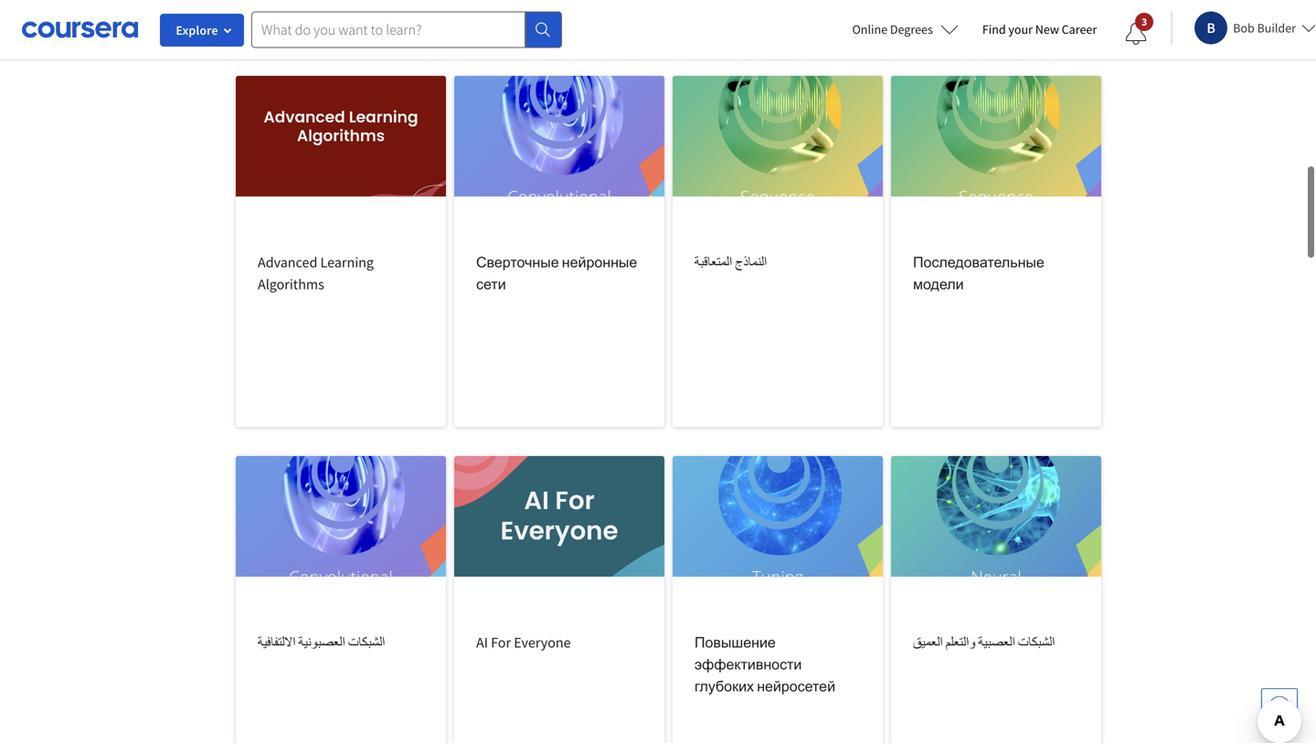 Task type: locate. For each thing, give the bounding box(es) containing it.
advanced learning algorithms link
[[236, 76, 446, 427]]

сверточные
[[476, 253, 559, 272]]

الشبكات right العصبية
[[1018, 634, 1055, 652]]

последовательные
[[913, 253, 1045, 272]]

What do you want to learn? text field
[[251, 11, 526, 48]]

глубоких
[[695, 677, 754, 696]]

None search field
[[251, 11, 562, 48]]

повышение эффективности глубоких нейросетей link
[[673, 456, 883, 743]]

الشبكات inside 'link'
[[348, 634, 385, 652]]

последовательные модели link
[[891, 76, 1102, 427]]

последовательные модели
[[913, 253, 1045, 293]]

help center image
[[1269, 696, 1291, 718]]

1 horizontal spatial الشبكات
[[1018, 634, 1055, 652]]

learning
[[320, 253, 374, 272]]

new
[[1036, 21, 1059, 37]]

المتعاقبة
[[695, 253, 732, 272]]

الشبكات العصبونية الالتفافية link
[[236, 456, 446, 743]]

everyone
[[514, 634, 571, 652]]

ai for everyone
[[476, 634, 571, 652]]

الشبكات
[[348, 634, 385, 652], [1018, 634, 1055, 652]]

0 horizontal spatial الشبكات
[[348, 634, 385, 652]]

2 الشبكات from the left
[[1018, 634, 1055, 652]]

builder
[[1258, 20, 1296, 36]]

النماذج المتعاقبة
[[695, 253, 767, 272]]

career
[[1062, 21, 1097, 37]]

الالتفافية
[[258, 634, 296, 652]]

show notifications image
[[1126, 23, 1148, 45]]

online
[[853, 21, 888, 37]]

الشبكات inside "link"
[[1018, 634, 1055, 652]]

for
[[491, 634, 511, 652]]

الشبكات right العصبونية
[[348, 634, 385, 652]]

advanced learning algorithms
[[258, 253, 374, 293]]

нейросетей
[[757, 677, 836, 696]]

3 button
[[1111, 12, 1162, 56]]

1 الشبكات from the left
[[348, 634, 385, 652]]

الشبكات العصبية والتعلم العميق link
[[891, 456, 1102, 743]]

النماذج
[[735, 253, 767, 272]]



Task type: vqa. For each thing, say whether or not it's contained in the screenshot.
العميق in the right bottom of the page
yes



Task type: describe. For each thing, give the bounding box(es) containing it.
сверточные нейронные сети
[[476, 253, 637, 293]]

нейронные
[[562, 253, 637, 272]]

find
[[983, 21, 1006, 37]]

الشبكات for الشبكات العصبونية الالتفافية
[[348, 634, 385, 652]]

find your new career link
[[973, 18, 1106, 41]]

ai for everyone link
[[454, 456, 665, 743]]

coursera image
[[22, 15, 138, 44]]

bob
[[1233, 20, 1255, 36]]

b
[[1207, 19, 1216, 37]]

الشبكات العصبونية الالتفافية
[[258, 634, 385, 652]]

degrees
[[890, 21, 933, 37]]

العصبية
[[978, 634, 1015, 652]]

explore button
[[160, 14, 244, 47]]

algorithms
[[258, 275, 324, 293]]

3
[[1142, 15, 1148, 29]]

online degrees button
[[838, 9, 973, 49]]

العصبونية
[[298, 634, 345, 652]]

повышение
[[695, 634, 776, 652]]

your
[[1009, 21, 1033, 37]]

العميق
[[913, 634, 943, 652]]

bob builder
[[1233, 20, 1296, 36]]

الشبكات for الشبكات العصبية والتعلم العميق
[[1018, 634, 1055, 652]]

online degrees
[[853, 21, 933, 37]]

النماذج المتعاقبة link
[[673, 76, 883, 427]]

والتعلم
[[946, 634, 976, 652]]

find your new career
[[983, 21, 1097, 37]]

сети
[[476, 275, 506, 293]]

ai
[[476, 634, 488, 652]]

сверточные нейронные сети link
[[454, 76, 665, 427]]

повышение эффективности глубоких нейросетей
[[695, 634, 836, 696]]

эффективности
[[695, 655, 802, 674]]

explore
[[176, 22, 218, 38]]

модели
[[913, 275, 964, 293]]

الشبكات العصبية والتعلم العميق
[[913, 634, 1055, 652]]

advanced
[[258, 253, 318, 272]]



